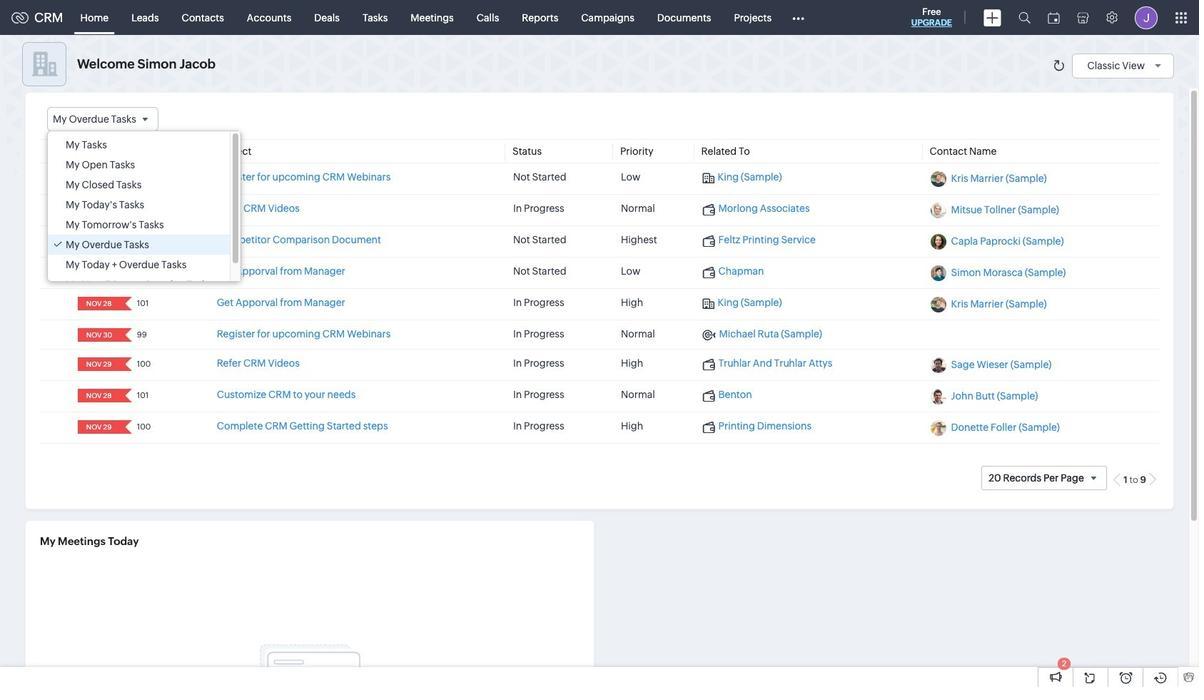 Task type: describe. For each thing, give the bounding box(es) containing it.
create menu element
[[976, 0, 1011, 35]]

create menu image
[[984, 9, 1002, 26]]

profile element
[[1127, 0, 1167, 35]]

profile image
[[1136, 6, 1158, 29]]



Task type: locate. For each thing, give the bounding box(es) containing it.
None field
[[47, 107, 159, 132], [82, 172, 116, 185], [82, 203, 116, 217], [82, 234, 116, 248], [82, 266, 116, 279], [82, 297, 116, 311], [82, 329, 116, 342], [82, 358, 116, 372], [82, 389, 116, 403], [82, 421, 116, 434], [47, 107, 159, 132], [82, 172, 116, 185], [82, 203, 116, 217], [82, 234, 116, 248], [82, 266, 116, 279], [82, 297, 116, 311], [82, 329, 116, 342], [82, 358, 116, 372], [82, 389, 116, 403], [82, 421, 116, 434]]

search element
[[1011, 0, 1040, 35]]

search image
[[1019, 11, 1031, 24]]

tree
[[48, 132, 241, 295]]

calendar image
[[1048, 12, 1061, 23]]

Other Modules field
[[784, 6, 814, 29]]

logo image
[[11, 12, 29, 23]]



Task type: vqa. For each thing, say whether or not it's contained in the screenshot.
Search ICON
yes



